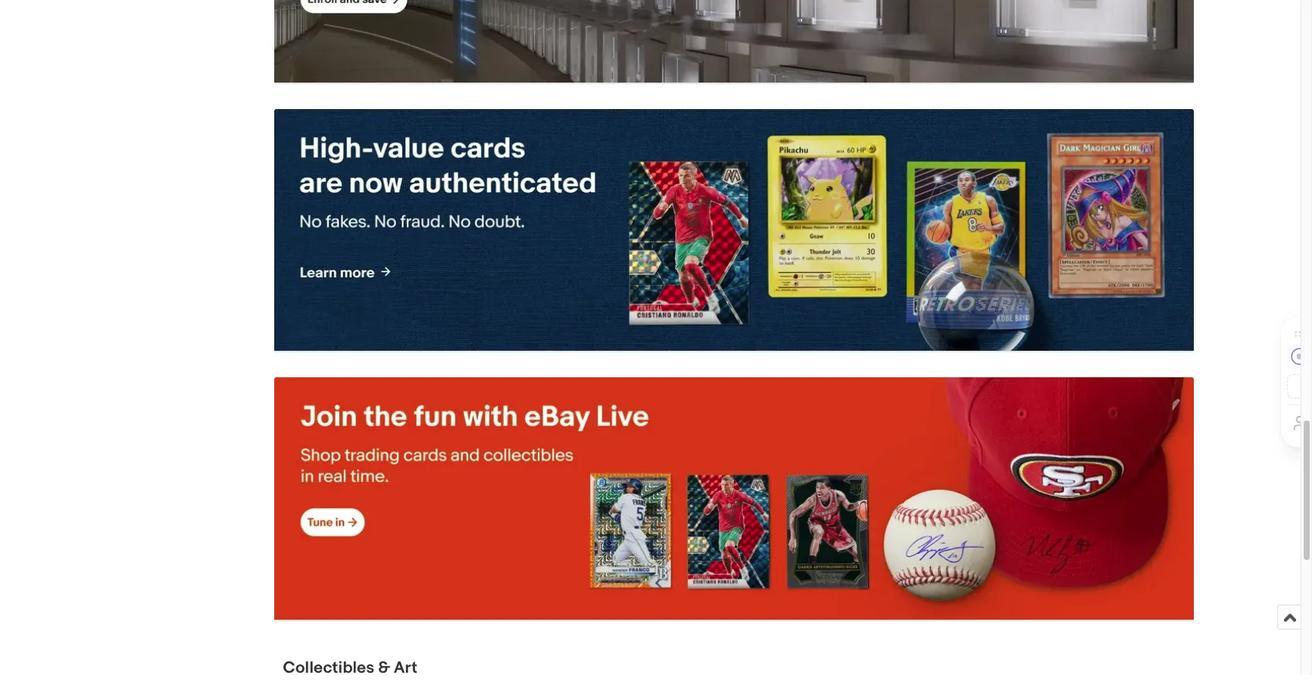 Task type: describe. For each thing, give the bounding box(es) containing it.
none text field the vault image
[[274, 0, 1194, 83]]

vault image image
[[274, 0, 1194, 83]]



Task type: locate. For each thing, give the bounding box(es) containing it.
2 none text field from the top
[[274, 109, 1194, 352]]

high-value cards are now authenticated. learn more here. image
[[274, 109, 1194, 351]]

ebay live image image
[[274, 378, 1194, 620]]

0 vertical spatial none text field
[[274, 0, 1194, 83]]

1 none text field from the top
[[274, 0, 1194, 83]]

None text field
[[274, 0, 1194, 83], [274, 109, 1194, 352]]

None text field
[[274, 378, 1194, 620]]

none text field high-value cards are now authenticated. learn more here.
[[274, 109, 1194, 352]]

1 vertical spatial none text field
[[274, 109, 1194, 352]]



Task type: vqa. For each thing, say whether or not it's contained in the screenshot.
the rightmost 2-
no



